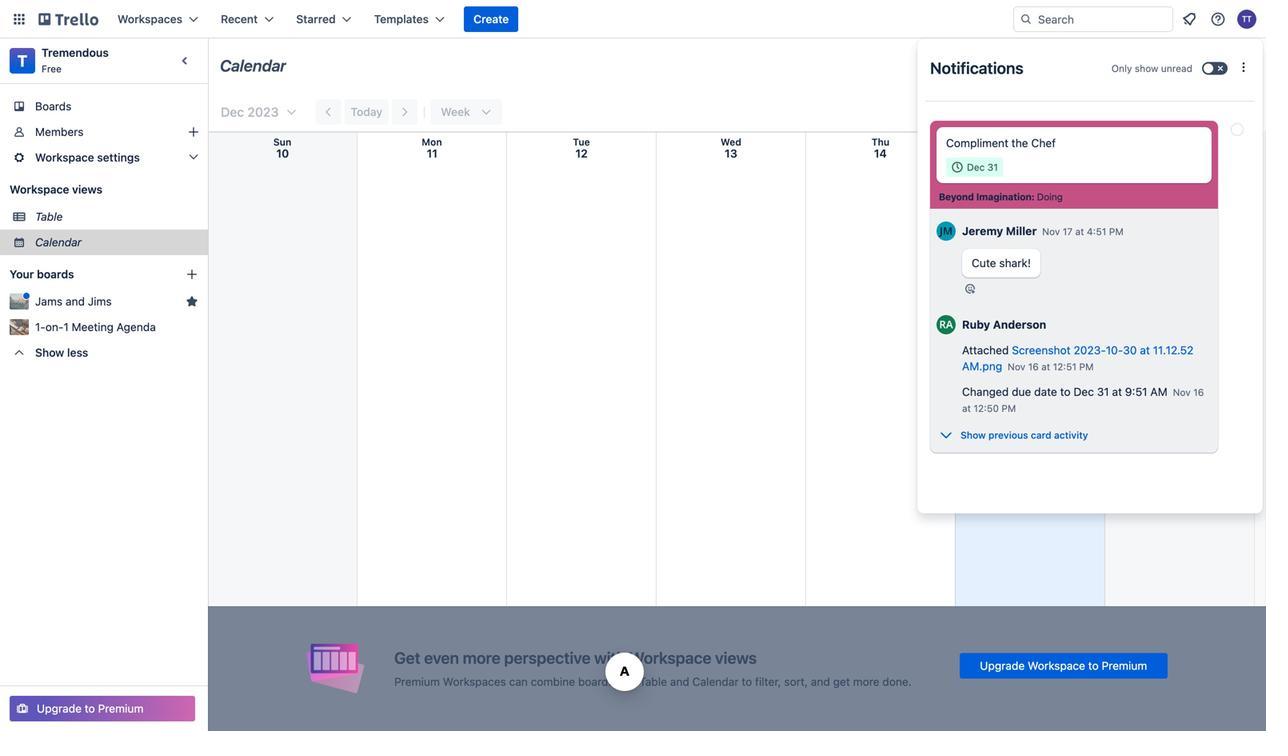 Task type: vqa. For each thing, say whether or not it's contained in the screenshot.
jordan mirchev (jordan_mirchev) image
no



Task type: describe. For each thing, give the bounding box(es) containing it.
workspaces button
[[108, 6, 208, 32]]

your boards with 2 items element
[[10, 265, 162, 284]]

sort,
[[785, 675, 808, 689]]

0 horizontal spatial table
[[35, 210, 63, 223]]

0 vertical spatial boards
[[37, 268, 74, 281]]

settings
[[97, 151, 140, 164]]

templates button
[[365, 6, 455, 32]]

1
[[64, 320, 69, 334]]

1-
[[35, 320, 45, 334]]

table inside get even more perspective with workspace views premium workspaces can combine boards into table and calendar to filter, sort, and get more done.
[[640, 675, 667, 689]]

dec 2023
[[221, 104, 279, 120]]

your
[[10, 268, 34, 281]]

attached
[[963, 344, 1012, 357]]

am
[[1151, 385, 1168, 399]]

upgrade workspace to premium link
[[960, 653, 1168, 679]]

beyond imagination : doing
[[939, 191, 1063, 202]]

nov inside jeremy miller nov 17 at 4:51 pm
[[1043, 226, 1061, 237]]

workspaces inside get even more perspective with workspace views premium workspaces can combine boards into table and calendar to filter, sort, and get more done.
[[443, 675, 506, 689]]

miller
[[1006, 224, 1037, 238]]

tremendous link
[[42, 46, 109, 59]]

1 horizontal spatial calendar
[[220, 56, 287, 75]]

12:50
[[974, 403, 999, 414]]

get
[[395, 649, 421, 667]]

pm for changed due date to
[[1002, 403, 1017, 414]]

less
[[67, 346, 88, 359]]

jims
[[88, 295, 112, 308]]

doing
[[1038, 191, 1063, 202]]

upgrade workspace to premium
[[980, 659, 1148, 673]]

dec for dec 31
[[967, 162, 985, 173]]

screenshot
[[1012, 344, 1071, 357]]

beyond imagination link
[[939, 190, 1032, 203]]

boards
[[35, 100, 72, 113]]

table link
[[35, 209, 198, 225]]

at inside screenshot 2023-10-30 at 11.12.52 am.png
[[1141, 344, 1151, 357]]

anderson
[[993, 318, 1047, 331]]

tremendous free
[[42, 46, 109, 74]]

today
[[351, 105, 383, 118]]

upgrade for upgrade to premium
[[37, 702, 82, 715]]

ruby anderson button up the 2023-
[[931, 302, 1219, 341]]

at left 9:51
[[1113, 385, 1123, 399]]

get
[[834, 675, 850, 689]]

Calendar text field
[[220, 50, 287, 81]]

activity
[[1055, 430, 1089, 441]]

unread
[[1162, 63, 1193, 74]]

week button
[[431, 99, 502, 125]]

sun
[[273, 136, 292, 148]]

2 vertical spatial premium
[[98, 702, 144, 715]]

can
[[509, 675, 528, 689]]

2023-
[[1074, 344, 1107, 357]]

ruby
[[963, 318, 991, 331]]

with
[[595, 649, 626, 667]]

Search field
[[1033, 7, 1173, 31]]

create button
[[464, 6, 519, 32]]

recent
[[221, 12, 258, 26]]

workspace inside get even more perspective with workspace views premium workspaces can combine boards into table and calendar to filter, sort, and get more done.
[[630, 649, 712, 667]]

perspective
[[504, 649, 591, 667]]

cute shark!
[[972, 256, 1032, 270]]

done.
[[883, 675, 912, 689]]

today button
[[344, 99, 389, 125]]

nov for changed due date to
[[1174, 387, 1191, 398]]

members
[[35, 125, 84, 138]]

at down screenshot
[[1042, 361, 1051, 372]]

0 vertical spatial 31
[[988, 162, 998, 173]]

meeting
[[72, 320, 114, 334]]

boards link
[[0, 94, 208, 119]]

views inside get even more perspective with workspace views premium workspaces can combine boards into table and calendar to filter, sort, and get more done.
[[715, 649, 757, 667]]

starred icon image
[[186, 295, 198, 308]]

workspace inside popup button
[[35, 151, 94, 164]]

create
[[474, 12, 509, 26]]

even
[[424, 649, 459, 667]]

dec for dec 2023
[[221, 104, 244, 120]]

4:51
[[1087, 226, 1107, 237]]

tue
[[573, 136, 590, 148]]

agenda
[[117, 320, 156, 334]]

show less
[[35, 346, 88, 359]]

14
[[875, 147, 887, 160]]

pm inside jeremy miller nov 17 at 4:51 pm
[[1110, 226, 1124, 237]]

week
[[441, 105, 470, 118]]

ruby anderson button up attached
[[963, 318, 1047, 331]]

0 vertical spatial premium
[[1102, 659, 1148, 673]]

0 horizontal spatial calendar
[[35, 236, 82, 249]]

10-
[[1107, 344, 1124, 357]]

get even more perspective with workspace views premium workspaces can combine boards into table and calendar to filter, sort, and get more done.
[[395, 649, 912, 689]]

terry turtle (terryturtle) image
[[1238, 10, 1257, 29]]

0 notifications image
[[1180, 10, 1200, 29]]

back to home image
[[38, 6, 98, 32]]

show
[[1135, 63, 1159, 74]]

chef
[[1032, 136, 1056, 150]]

16 for attached
[[1029, 361, 1039, 372]]

1 horizontal spatial and
[[670, 675, 690, 689]]

notifications
[[931, 58, 1024, 77]]

jams and jims link
[[35, 294, 179, 310]]

17
[[1063, 226, 1073, 237]]

show less button
[[0, 340, 208, 366]]

mon
[[422, 136, 442, 148]]

at inside nov 16 at 12:50 pm
[[963, 403, 971, 414]]

due
[[1012, 385, 1032, 399]]

at inside jeremy miller nov 17 at 4:51 pm
[[1076, 226, 1085, 237]]

boards inside get even more perspective with workspace views premium workspaces can combine boards into table and calendar to filter, sort, and get more done.
[[578, 675, 614, 689]]

30
[[1124, 344, 1138, 357]]

ruby anderson (rubyanderson7) image
[[937, 313, 956, 337]]

dec 31
[[967, 162, 998, 173]]



Task type: locate. For each thing, give the bounding box(es) containing it.
calendar left filter,
[[693, 675, 739, 689]]

1 horizontal spatial 31
[[1098, 385, 1110, 399]]

1 vertical spatial boards
[[578, 675, 614, 689]]

compliment the chef
[[947, 136, 1056, 150]]

only
[[1112, 63, 1133, 74]]

dec inside 'button'
[[221, 104, 244, 120]]

pm inside nov 16 at 12:50 pm
[[1002, 403, 1017, 414]]

12:51
[[1053, 361, 1077, 372]]

workspace views
[[10, 183, 102, 196]]

0 horizontal spatial views
[[72, 183, 102, 196]]

1 vertical spatial more
[[854, 675, 880, 689]]

the
[[1012, 136, 1029, 150]]

more right "get"
[[854, 675, 880, 689]]

2 horizontal spatial dec
[[1074, 385, 1095, 399]]

tremendous
[[42, 46, 109, 59]]

12
[[576, 147, 588, 160]]

pm for attached
[[1080, 361, 1094, 372]]

2 horizontal spatial pm
[[1110, 226, 1124, 237]]

workspace navigation collapse icon image
[[174, 50, 197, 72]]

templates
[[374, 12, 429, 26]]

show previous card activity button
[[931, 424, 1095, 447]]

1 vertical spatial premium
[[395, 675, 440, 689]]

cute
[[972, 256, 997, 270]]

workspaces up workspace navigation collapse icon
[[118, 12, 182, 26]]

primary element
[[0, 0, 1267, 38]]

1 vertical spatial dec
[[967, 162, 985, 173]]

1 vertical spatial pm
[[1080, 361, 1094, 372]]

1 vertical spatial calendar
[[35, 236, 82, 249]]

pm
[[1110, 226, 1124, 237], [1080, 361, 1094, 372], [1002, 403, 1017, 414]]

11.12.52
[[1154, 344, 1194, 357]]

1 horizontal spatial nov
[[1043, 226, 1061, 237]]

1 vertical spatial show
[[961, 430, 986, 441]]

dec left '2023'
[[221, 104, 244, 120]]

nov right am
[[1174, 387, 1191, 398]]

1 vertical spatial workspaces
[[443, 675, 506, 689]]

card
[[1031, 430, 1052, 441]]

previous
[[989, 430, 1029, 441]]

15
[[1024, 147, 1037, 160]]

11
[[427, 147, 438, 160]]

1 horizontal spatial table
[[640, 675, 667, 689]]

boards down with
[[578, 675, 614, 689]]

filters button
[[1190, 53, 1252, 78]]

upgrade to premium link
[[10, 696, 195, 722]]

workspaces
[[118, 12, 182, 26], [443, 675, 506, 689]]

workspace settings button
[[0, 145, 208, 170]]

upgrade to premium
[[37, 702, 144, 715]]

add board image
[[186, 268, 198, 281]]

upgrade for upgrade workspace to premium
[[980, 659, 1025, 673]]

jeremy miller button
[[963, 224, 1037, 238]]

0 vertical spatial calendar
[[220, 56, 287, 75]]

members link
[[0, 119, 208, 145]]

nov left 17
[[1043, 226, 1061, 237]]

0 horizontal spatial premium
[[98, 702, 144, 715]]

2 vertical spatial nov
[[1174, 387, 1191, 398]]

calendar up your boards
[[35, 236, 82, 249]]

changed
[[963, 385, 1009, 399]]

date
[[1035, 385, 1058, 399]]

fri
[[1025, 136, 1037, 148]]

0 horizontal spatial show
[[35, 346, 64, 359]]

10
[[276, 147, 289, 160]]

show for show less
[[35, 346, 64, 359]]

table right into
[[640, 675, 667, 689]]

jeremy miller nov 17 at 4:51 pm
[[963, 224, 1124, 238]]

show previous card activity
[[961, 430, 1089, 441]]

on-
[[45, 320, 64, 334]]

screenshot 2023-10-30 at 11.12.52 am.png
[[963, 344, 1194, 373]]

show down on-
[[35, 346, 64, 359]]

16 right am
[[1194, 387, 1205, 398]]

0 vertical spatial 16
[[1029, 361, 1039, 372]]

1 horizontal spatial boards
[[578, 675, 614, 689]]

and right into
[[670, 675, 690, 689]]

boards up jams
[[37, 268, 74, 281]]

:
[[1032, 191, 1035, 202]]

0 horizontal spatial dec
[[221, 104, 244, 120]]

at right 17
[[1076, 226, 1085, 237]]

31 down the compliment the chef
[[988, 162, 998, 173]]

pm down the 2023-
[[1080, 361, 1094, 372]]

1-on-1 meeting agenda
[[35, 320, 156, 334]]

2 vertical spatial calendar
[[693, 675, 739, 689]]

and inside 'link'
[[66, 295, 85, 308]]

filter,
[[755, 675, 782, 689]]

1 horizontal spatial views
[[715, 649, 757, 667]]

search image
[[1020, 13, 1033, 26]]

at left the 12:50
[[963, 403, 971, 414]]

1-on-1 meeting agenda link
[[35, 319, 198, 335]]

pm right 4:51
[[1110, 226, 1124, 237]]

calendar
[[220, 56, 287, 75], [35, 236, 82, 249], [693, 675, 739, 689]]

show down the 12:50
[[961, 430, 986, 441]]

calendar inside get even more perspective with workspace views premium workspaces can combine boards into table and calendar to filter, sort, and get more done.
[[693, 675, 739, 689]]

13
[[725, 147, 738, 160]]

recent button
[[211, 6, 284, 32]]

0 vertical spatial show
[[35, 346, 64, 359]]

cute shark! link
[[963, 249, 1041, 278]]

0 horizontal spatial more
[[463, 649, 501, 667]]

imagination
[[977, 191, 1032, 202]]

nov for attached
[[1008, 361, 1026, 372]]

2 horizontal spatial premium
[[1102, 659, 1148, 673]]

ruby anderson
[[963, 318, 1047, 331]]

table
[[35, 210, 63, 223], [640, 675, 667, 689]]

0 horizontal spatial 16
[[1029, 361, 1039, 372]]

nov inside nov 16 at 12:50 pm
[[1174, 387, 1191, 398]]

0 horizontal spatial and
[[66, 295, 85, 308]]

nov 16 at 12:50 pm
[[963, 387, 1205, 414]]

table down workspace views
[[35, 210, 63, 223]]

16 down screenshot
[[1029, 361, 1039, 372]]

views up filter,
[[715, 649, 757, 667]]

nov 16 at 12:51 pm
[[1008, 361, 1094, 372]]

compliment
[[947, 136, 1009, 150]]

jams
[[35, 295, 63, 308]]

at right 30
[[1141, 344, 1151, 357]]

workspaces inside popup button
[[118, 12, 182, 26]]

1 horizontal spatial show
[[961, 430, 986, 441]]

0 vertical spatial dec
[[221, 104, 244, 120]]

1 vertical spatial nov
[[1008, 361, 1026, 372]]

1 horizontal spatial pm
[[1080, 361, 1094, 372]]

and left "get"
[[811, 675, 831, 689]]

1 horizontal spatial dec
[[967, 162, 985, 173]]

1 vertical spatial 31
[[1098, 385, 1110, 399]]

upgrade
[[980, 659, 1025, 673], [37, 702, 82, 715]]

0 vertical spatial views
[[72, 183, 102, 196]]

1 vertical spatial upgrade
[[37, 702, 82, 715]]

1 vertical spatial views
[[715, 649, 757, 667]]

combine
[[531, 675, 575, 689]]

2 vertical spatial dec
[[1074, 385, 1095, 399]]

2 horizontal spatial calendar
[[693, 675, 739, 689]]

1 horizontal spatial 16
[[1194, 387, 1205, 398]]

16
[[1029, 361, 1039, 372], [1194, 387, 1205, 398]]

0 vertical spatial nov
[[1043, 226, 1061, 237]]

dec down 12:51
[[1074, 385, 1095, 399]]

0 horizontal spatial boards
[[37, 268, 74, 281]]

0 horizontal spatial upgrade
[[37, 702, 82, 715]]

0 horizontal spatial pm
[[1002, 403, 1017, 414]]

premium inside get even more perspective with workspace views premium workspaces can combine boards into table and calendar to filter, sort, and get more done.
[[395, 675, 440, 689]]

1 horizontal spatial workspaces
[[443, 675, 506, 689]]

2 vertical spatial pm
[[1002, 403, 1017, 414]]

16 inside nov 16 at 12:50 pm
[[1194, 387, 1205, 398]]

nov up 'due'
[[1008, 361, 1026, 372]]

31 left 9:51
[[1098, 385, 1110, 399]]

jeremy miller (jeremymiller198) image
[[937, 219, 956, 243]]

1 vertical spatial 16
[[1194, 387, 1205, 398]]

workspace settings
[[35, 151, 140, 164]]

calendar link
[[35, 234, 198, 250]]

1 vertical spatial table
[[640, 675, 667, 689]]

free
[[42, 63, 62, 74]]

0 vertical spatial table
[[35, 210, 63, 223]]

2 horizontal spatial and
[[811, 675, 831, 689]]

2 horizontal spatial nov
[[1174, 387, 1191, 398]]

0 vertical spatial pm
[[1110, 226, 1124, 237]]

views down the workspace settings
[[72, 183, 102, 196]]

t
[[17, 51, 27, 70]]

jeremy
[[963, 224, 1004, 238]]

workspace
[[35, 151, 94, 164], [10, 183, 69, 196], [630, 649, 712, 667], [1028, 659, 1086, 673]]

1 horizontal spatial upgrade
[[980, 659, 1025, 673]]

workspaces down even
[[443, 675, 506, 689]]

more right even
[[463, 649, 501, 667]]

0 vertical spatial workspaces
[[118, 12, 182, 26]]

dec 2023 button
[[214, 99, 298, 125]]

and left jims
[[66, 295, 85, 308]]

0 horizontal spatial workspaces
[[118, 12, 182, 26]]

t link
[[10, 48, 35, 74]]

wed
[[721, 136, 742, 148]]

am.png
[[963, 360, 1003, 373]]

nov
[[1043, 226, 1061, 237], [1008, 361, 1026, 372], [1174, 387, 1191, 398]]

jams and jims
[[35, 295, 112, 308]]

1 horizontal spatial more
[[854, 675, 880, 689]]

into
[[617, 675, 637, 689]]

to inside get even more perspective with workspace views premium workspaces can combine boards into table and calendar to filter, sort, and get more done.
[[742, 675, 752, 689]]

open information menu image
[[1211, 11, 1227, 27]]

1 horizontal spatial premium
[[395, 675, 440, 689]]

pm down 'due'
[[1002, 403, 1017, 414]]

calendar down recent 'popup button' at the left top of the page
[[220, 56, 287, 75]]

0 vertical spatial upgrade
[[980, 659, 1025, 673]]

starred button
[[287, 6, 361, 32]]

0 horizontal spatial 31
[[988, 162, 998, 173]]

show for show previous card activity
[[961, 430, 986, 441]]

beyond
[[939, 191, 974, 202]]

dec down compliment
[[967, 162, 985, 173]]

0 horizontal spatial nov
[[1008, 361, 1026, 372]]

16 for changed due date to
[[1194, 387, 1205, 398]]

dec
[[221, 104, 244, 120], [967, 162, 985, 173], [1074, 385, 1095, 399]]

0 vertical spatial more
[[463, 649, 501, 667]]

only show unread
[[1112, 63, 1193, 74]]



